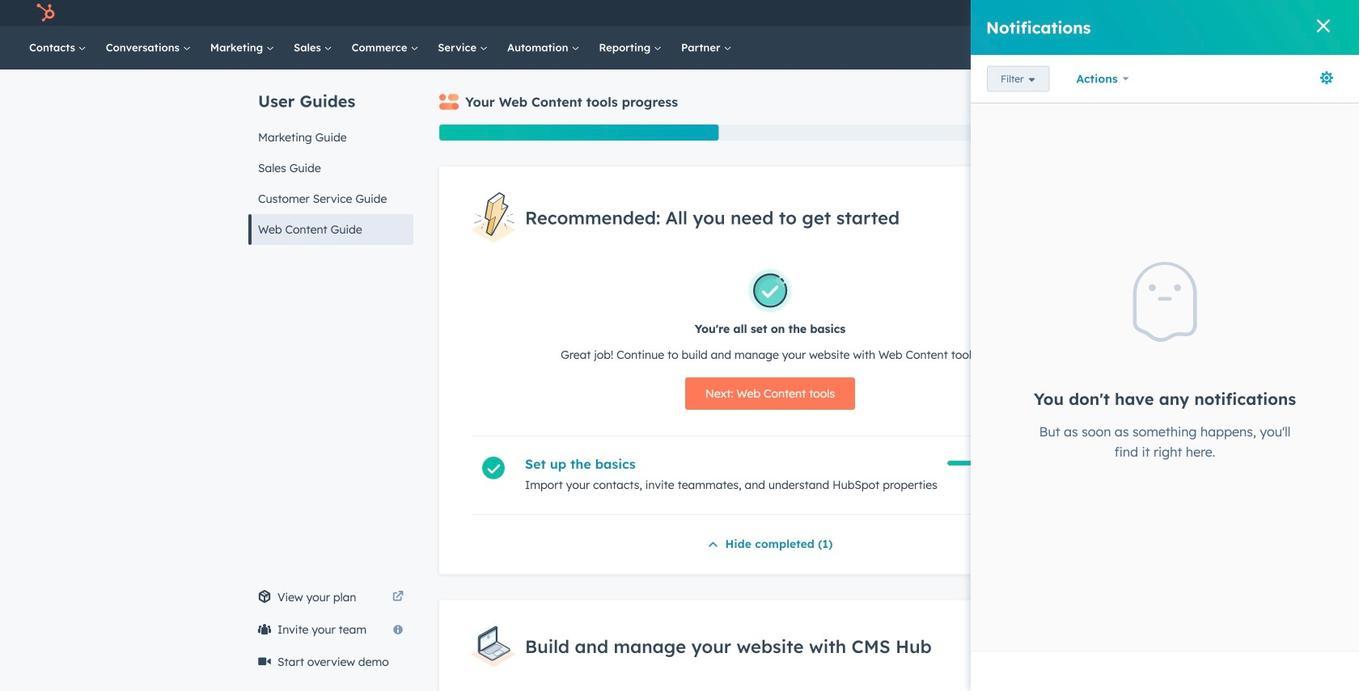 Task type: vqa. For each thing, say whether or not it's contained in the screenshot.
leftmost view
no



Task type: describe. For each thing, give the bounding box(es) containing it.
link opens in a new window image
[[392, 588, 404, 608]]

marketplaces image
[[1156, 7, 1170, 22]]



Task type: locate. For each thing, give the bounding box(es) containing it.
menu
[[1036, 0, 1340, 26]]

[object object] complete progress bar
[[948, 461, 1038, 466]]

progress bar
[[439, 125, 719, 141]]

user guides element
[[248, 70, 414, 245]]

link opens in a new window image
[[392, 592, 404, 604]]

gary orlando image
[[1278, 6, 1292, 20]]

Search HubSpot search field
[[1132, 34, 1303, 61]]



